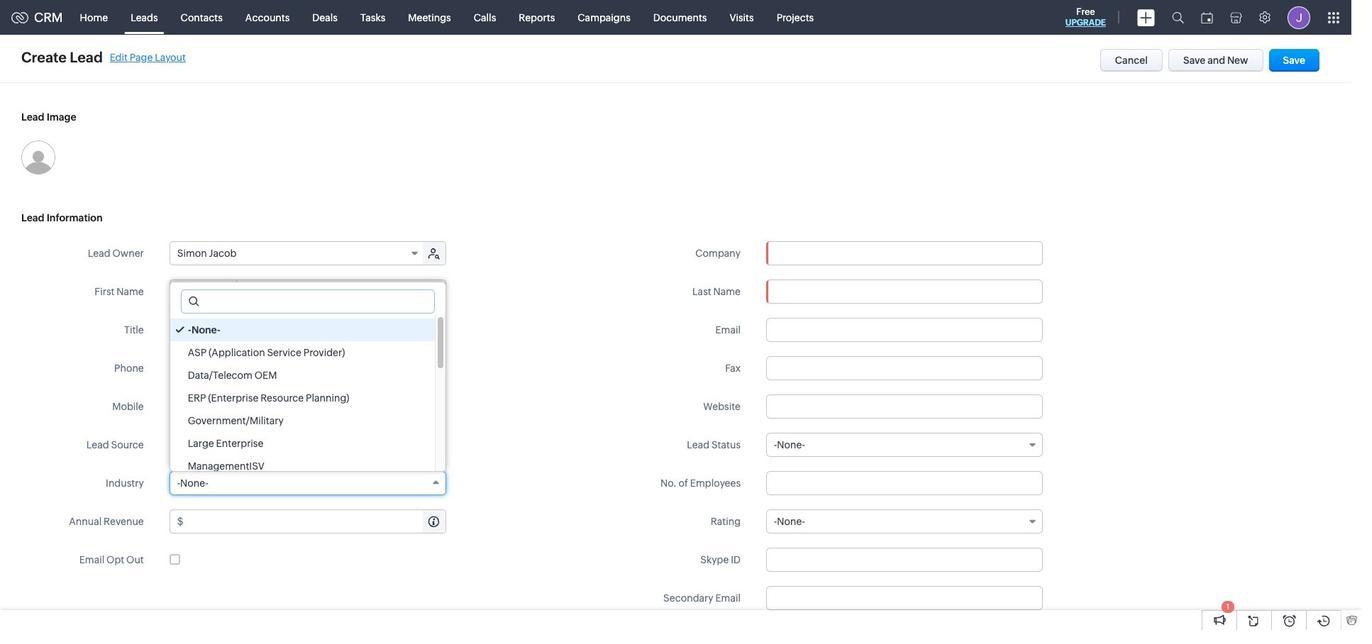 Task type: describe. For each thing, give the bounding box(es) containing it.
profile element
[[1280, 0, 1320, 34]]

7 option from the top
[[170, 455, 435, 478]]

calendar image
[[1202, 12, 1214, 23]]

5 option from the top
[[170, 410, 435, 432]]

create menu image
[[1138, 9, 1156, 26]]

6 option from the top
[[170, 432, 435, 455]]

image image
[[21, 141, 55, 175]]

logo image
[[11, 12, 28, 23]]



Task type: vqa. For each thing, say whether or not it's contained in the screenshot.
'Profile' element
yes



Task type: locate. For each thing, give the bounding box(es) containing it.
profile image
[[1288, 6, 1311, 29]]

None field
[[170, 242, 424, 265], [767, 242, 1043, 265], [170, 280, 237, 303], [767, 433, 1043, 457], [169, 471, 446, 495], [767, 510, 1043, 534], [170, 242, 424, 265], [767, 242, 1043, 265], [170, 280, 237, 303], [767, 433, 1043, 457], [169, 471, 446, 495], [767, 510, 1043, 534]]

search element
[[1164, 0, 1193, 35]]

create menu element
[[1129, 0, 1164, 34]]

3 option from the top
[[170, 364, 435, 387]]

search image
[[1173, 11, 1185, 23]]

2 option from the top
[[170, 341, 435, 364]]

list box
[[170, 315, 446, 478]]

4 option from the top
[[170, 387, 435, 410]]

None text field
[[767, 280, 1043, 304], [238, 280, 446, 303], [182, 290, 434, 313], [169, 318, 446, 342], [169, 356, 446, 380], [169, 395, 446, 419], [186, 510, 446, 533], [767, 280, 1043, 304], [238, 280, 446, 303], [182, 290, 434, 313], [169, 318, 446, 342], [169, 356, 446, 380], [169, 395, 446, 419], [186, 510, 446, 533]]

None text field
[[767, 242, 1043, 265], [767, 318, 1043, 342], [767, 356, 1043, 380], [767, 395, 1043, 419], [767, 471, 1043, 495], [767, 548, 1043, 572], [767, 586, 1043, 610], [767, 242, 1043, 265], [767, 318, 1043, 342], [767, 356, 1043, 380], [767, 395, 1043, 419], [767, 471, 1043, 495], [767, 548, 1043, 572], [767, 586, 1043, 610]]

option
[[170, 319, 435, 341], [170, 341, 435, 364], [170, 364, 435, 387], [170, 387, 435, 410], [170, 410, 435, 432], [170, 432, 435, 455], [170, 455, 435, 478]]

1 option from the top
[[170, 319, 435, 341]]



